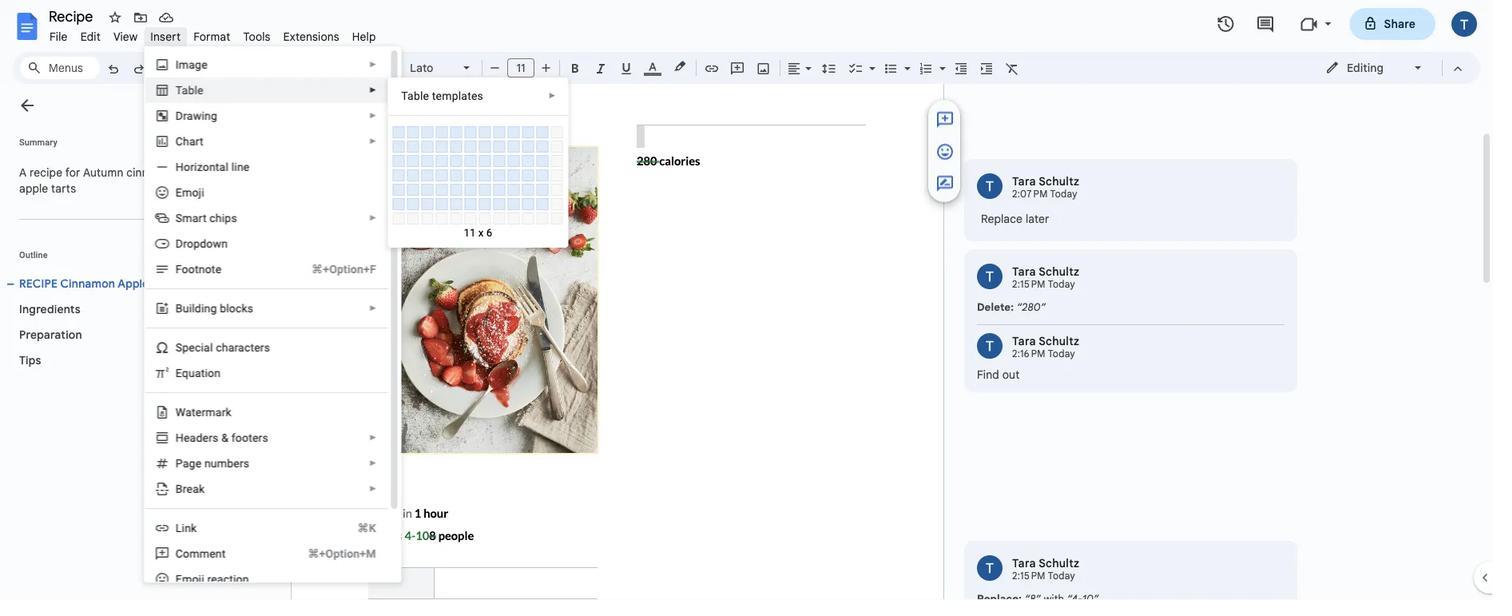 Task type: describe. For each thing, give the bounding box(es) containing it.
► for brea k
[[369, 484, 377, 494]]

outline heading
[[0, 249, 217, 271]]

► for d rawing
[[369, 111, 377, 120]]

c
[[195, 341, 201, 354]]

highlight color image
[[671, 57, 689, 76]]

able
[[182, 84, 203, 97]]

text color image
[[644, 57, 662, 76]]

tips
[[19, 353, 41, 367]]

⌘+option+m
[[308, 547, 376, 560]]

Font size field
[[508, 58, 541, 78]]

spe
[[175, 341, 195, 354]]

later
[[1026, 212, 1050, 226]]

2 tara schultz 2:15 pm today from the top
[[1013, 556, 1080, 582]]

building blocks u element
[[175, 302, 258, 315]]

format menu item
[[187, 27, 237, 46]]

ilding
[[189, 302, 217, 315]]

e quation
[[175, 366, 220, 380]]

e
[[175, 366, 182, 380]]

emoji for emoji reaction
[[175, 573, 204, 586]]

► for ilding blocks
[[369, 304, 377, 313]]

editing
[[1348, 61, 1384, 75]]

recipe
[[19, 277, 58, 291]]

font list. lato selected. option
[[410, 57, 454, 79]]

reaction
[[207, 573, 249, 586]]

preparation
[[19, 328, 82, 342]]

t
[[175, 84, 182, 97]]

⌘k
[[357, 522, 376, 535]]

characters
[[216, 341, 270, 354]]

‪11 x 6‬
[[464, 226, 492, 239]]

x
[[479, 226, 484, 239]]

i mage
[[175, 58, 207, 71]]

b
[[175, 302, 182, 315]]

table templates menu
[[388, 78, 680, 413]]

special characters c element
[[175, 341, 275, 354]]

rawing
[[183, 109, 217, 122]]

b u ilding blocks
[[175, 302, 253, 315]]

extensions menu item
[[277, 27, 346, 46]]

cinnamon
[[127, 165, 177, 179]]

l ink
[[175, 522, 197, 535]]

equation e element
[[175, 366, 225, 380]]

Menus field
[[20, 57, 100, 79]]

h eaders & footers
[[175, 431, 268, 444]]

view
[[113, 30, 138, 44]]

i
[[175, 58, 178, 71]]

emoji for emoji 7 element
[[175, 186, 204, 199]]

footers
[[231, 431, 268, 444]]

find
[[978, 368, 1000, 382]]

tarts
[[151, 277, 178, 291]]

dropdown 6 element
[[175, 237, 232, 250]]

insert
[[151, 30, 181, 44]]

tara schultz 2:07 pm today
[[1013, 174, 1080, 200]]

break k element
[[175, 482, 209, 496]]

help menu item
[[346, 27, 383, 46]]

chart
[[175, 135, 203, 148]]

h
[[175, 431, 183, 444]]

a recipe for autumn cinnamon apple tarts
[[19, 165, 181, 195]]

pa
[[175, 457, 189, 470]]

application containing share
[[0, 0, 1494, 600]]

2:07 pm
[[1013, 188, 1048, 200]]

lato
[[410, 61, 434, 75]]

2 2:15 pm from the top
[[1013, 570, 1046, 582]]

menu inside application
[[139, 0, 401, 592]]

d
[[175, 109, 183, 122]]

⌘+option+f
[[311, 263, 376, 276]]

today inside tara schultz 2:07 pm today
[[1051, 188, 1078, 200]]

file
[[50, 30, 68, 44]]

watermark j element
[[175, 406, 236, 419]]

format
[[194, 30, 231, 44]]

extensions
[[283, 30, 339, 44]]

line & paragraph spacing image
[[820, 57, 839, 79]]

► for t able
[[369, 86, 377, 95]]

menu bar banner
[[0, 0, 1494, 600]]

tara for tara schultz image related to replace
[[1013, 174, 1036, 188]]

smart
[[175, 211, 206, 225]]

ink
[[181, 522, 197, 535]]

co m ment
[[175, 547, 225, 560]]

replace later
[[982, 212, 1050, 226]]

tara schultz image for replace
[[978, 173, 1003, 199]]

quation
[[182, 366, 220, 380]]

tara for 1st tara schultz image from the bottom of the application containing share
[[1013, 556, 1036, 570]]

replace
[[982, 212, 1023, 226]]

tara schultz image
[[978, 264, 1003, 289]]

summary element
[[11, 157, 211, 205]]

comment m element
[[175, 547, 230, 560]]

table templates semicolon element
[[401, 89, 488, 102]]

find out
[[978, 368, 1020, 382]]

m
[[189, 547, 199, 560]]

delete: "280"
[[978, 301, 1046, 313]]

table t element
[[175, 84, 208, 97]]

edit
[[80, 30, 101, 44]]

r
[[190, 160, 194, 173]]

tara schultz 2:16 pm today
[[1013, 334, 1080, 360]]

⌘+option+m element
[[288, 546, 376, 562]]

recipe cinnamon apple tarts
[[19, 277, 178, 291]]

2 size image from the top
[[936, 174, 955, 193]]

for
[[65, 165, 80, 179]]

schultz inside tara schultz 2:16 pm today
[[1039, 334, 1080, 348]]

summary heading
[[19, 136, 57, 149]]

tara for tara schultz icon
[[1013, 265, 1036, 279]]

► for e numbers
[[369, 459, 377, 468]]

footnote n element
[[175, 263, 226, 276]]

ho r izontal line
[[175, 160, 249, 173]]

1 size image from the top
[[936, 110, 955, 129]]



Task type: locate. For each thing, give the bounding box(es) containing it.
tara schultz image
[[978, 173, 1003, 199], [978, 333, 1003, 359], [978, 555, 1003, 581]]

pa g e numbers
[[175, 457, 249, 470]]

‪11
[[464, 226, 476, 239]]

templates
[[432, 89, 484, 102]]

3 tara schultz image from the top
[[978, 555, 1003, 581]]

►
[[369, 60, 377, 69], [369, 86, 377, 95], [549, 91, 557, 100], [369, 111, 377, 120], [369, 137, 377, 146], [369, 213, 377, 223], [369, 304, 377, 313], [369, 433, 377, 442], [369, 459, 377, 468], [369, 484, 377, 494]]

3 schultz from the top
[[1039, 334, 1080, 348]]

emoji reaction
[[175, 573, 249, 586]]

2 tara from the top
[[1013, 265, 1036, 279]]

tools
[[243, 30, 271, 44]]

cinnamon
[[60, 277, 115, 291]]

dropdown
[[175, 237, 228, 250]]

share
[[1385, 17, 1416, 31]]

editing button
[[1315, 56, 1436, 80]]

g
[[189, 457, 195, 470]]

2:15 pm
[[1013, 279, 1046, 291], [1013, 570, 1046, 582]]

horizontal line r element
[[175, 160, 254, 173]]

a
[[19, 165, 27, 179]]

Star checkbox
[[104, 6, 126, 29]]

spe c ial characters
[[175, 341, 270, 354]]

edit menu item
[[74, 27, 107, 46]]

emoji
[[175, 186, 204, 199], [175, 573, 204, 586]]

table
[[401, 89, 429, 102]]

recipe
[[30, 165, 63, 179]]

schultz
[[1039, 174, 1080, 188], [1039, 265, 1080, 279], [1039, 334, 1080, 348], [1039, 556, 1080, 570]]

1 vertical spatial emoji
[[175, 573, 204, 586]]

0 vertical spatial tara schultz image
[[978, 173, 1003, 199]]

drawing d element
[[175, 109, 222, 122]]

"280"
[[1017, 301, 1046, 313]]

view menu item
[[107, 27, 144, 46]]

ote
[[205, 263, 221, 276]]

menu bar containing file
[[43, 21, 383, 47]]

2 schultz from the top
[[1039, 265, 1080, 279]]

summary
[[19, 137, 57, 147]]

brea k
[[175, 482, 204, 496]]

1 2:15 pm from the top
[[1013, 279, 1046, 291]]

eaders
[[183, 431, 218, 444]]

‪11 x 6‬ menu item
[[389, 122, 680, 413]]

document outline element
[[0, 84, 217, 600]]

Font size text field
[[508, 58, 534, 78]]

d rawing
[[175, 109, 217, 122]]

0 vertical spatial size image
[[936, 110, 955, 129]]

mode and view toolbar
[[1314, 52, 1471, 84]]

1 tara schultz image from the top
[[978, 173, 1003, 199]]

file menu item
[[43, 27, 74, 46]]

k
[[199, 482, 204, 496]]

numbers
[[204, 457, 249, 470]]

apple
[[118, 277, 149, 291]]

foot n ote
[[175, 263, 221, 276]]

size image
[[936, 142, 955, 161]]

application
[[0, 0, 1494, 600]]

t able
[[175, 84, 203, 97]]

watermark
[[175, 406, 231, 419]]

tara inside tara schultz 2:07 pm today
[[1013, 174, 1036, 188]]

1 tara schultz 2:15 pm today from the top
[[1013, 265, 1080, 291]]

► inside table templates "menu"
[[549, 91, 557, 100]]

tara for tara schultz image corresponding to find
[[1013, 334, 1036, 348]]

outline
[[19, 250, 48, 260]]

emoji down m
[[175, 573, 204, 586]]

n
[[198, 263, 205, 276]]

today
[[1051, 188, 1078, 200], [1048, 279, 1076, 291], [1048, 348, 1076, 360], [1048, 570, 1076, 582]]

tarts
[[51, 181, 76, 195]]

0 vertical spatial emoji
[[175, 186, 204, 199]]

1 emoji from the top
[[175, 186, 204, 199]]

2 tara schultz image from the top
[[978, 333, 1003, 359]]

menu bar
[[43, 21, 383, 47]]

size image down size icon
[[936, 174, 955, 193]]

link l element
[[175, 522, 201, 535]]

blocks
[[220, 302, 253, 315]]

&
[[221, 431, 228, 444]]

chart q element
[[175, 135, 208, 148]]

► for i mage
[[369, 60, 377, 69]]

2 vertical spatial tara schultz image
[[978, 555, 1003, 581]]

schultz inside tara schultz 2:07 pm today
[[1039, 174, 1080, 188]]

0 vertical spatial 2:15 pm
[[1013, 279, 1046, 291]]

6‬
[[486, 226, 492, 239]]

main toolbar
[[99, 0, 1025, 331]]

menu
[[139, 0, 401, 592]]

table templates
[[401, 89, 484, 102]]

► for h eaders & footers
[[369, 433, 377, 442]]

emoji up smart
[[175, 186, 204, 199]]

autumn
[[83, 165, 124, 179]]

1 tara from the top
[[1013, 174, 1036, 188]]

tara inside tara schultz 2:16 pm today
[[1013, 334, 1036, 348]]

ho
[[175, 160, 190, 173]]

e
[[195, 457, 201, 470]]

emoji reaction 5 element
[[175, 573, 254, 586]]

2 emoji from the top
[[175, 573, 204, 586]]

ingredients
[[19, 302, 81, 316]]

ial
[[201, 341, 213, 354]]

image i element
[[175, 58, 212, 71]]

tara
[[1013, 174, 1036, 188], [1013, 265, 1036, 279], [1013, 334, 1036, 348], [1013, 556, 1036, 570]]

izontal
[[194, 160, 228, 173]]

1 schultz from the top
[[1039, 174, 1080, 188]]

tara schultz 2:15 pm today
[[1013, 265, 1080, 291], [1013, 556, 1080, 582]]

4 tara from the top
[[1013, 556, 1036, 570]]

delete:
[[978, 301, 1014, 313]]

1 vertical spatial tara schultz image
[[978, 333, 1003, 359]]

1 vertical spatial tara schultz 2:15 pm today
[[1013, 556, 1080, 582]]

u
[[182, 302, 189, 315]]

menu bar inside menu bar 'banner'
[[43, 21, 383, 47]]

brea
[[175, 482, 199, 496]]

tools menu item
[[237, 27, 277, 46]]

⌘k element
[[338, 520, 376, 536]]

2:16 pm
[[1013, 348, 1046, 360]]

emoji 7 element
[[175, 186, 209, 199]]

tara schultz image for find
[[978, 333, 1003, 359]]

l
[[175, 522, 181, 535]]

size image
[[936, 110, 955, 129], [936, 174, 955, 193]]

insert menu item
[[144, 27, 187, 46]]

size image up size icon
[[936, 110, 955, 129]]

co
[[175, 547, 189, 560]]

out
[[1003, 368, 1020, 382]]

line
[[231, 160, 249, 173]]

1 vertical spatial 2:15 pm
[[1013, 570, 1046, 582]]

apple
[[19, 181, 48, 195]]

0 vertical spatial tara schultz 2:15 pm today
[[1013, 265, 1080, 291]]

foot
[[175, 263, 198, 276]]

4 schultz from the top
[[1039, 556, 1080, 570]]

mage
[[178, 58, 207, 71]]

3 tara from the top
[[1013, 334, 1036, 348]]

help
[[352, 30, 376, 44]]

today inside tara schultz 2:16 pm today
[[1048, 348, 1076, 360]]

insert image image
[[755, 57, 773, 79]]

1 vertical spatial size image
[[936, 174, 955, 193]]

headers & footers h element
[[175, 431, 273, 444]]

share button
[[1350, 8, 1436, 40]]

page numbers g element
[[175, 457, 254, 470]]

⌘+option+f element
[[292, 261, 376, 277]]

ment
[[199, 547, 225, 560]]

Rename text field
[[43, 6, 102, 26]]

smart chips z element
[[175, 211, 242, 225]]

menu containing i
[[139, 0, 401, 592]]



Task type: vqa. For each thing, say whether or not it's contained in the screenshot.


